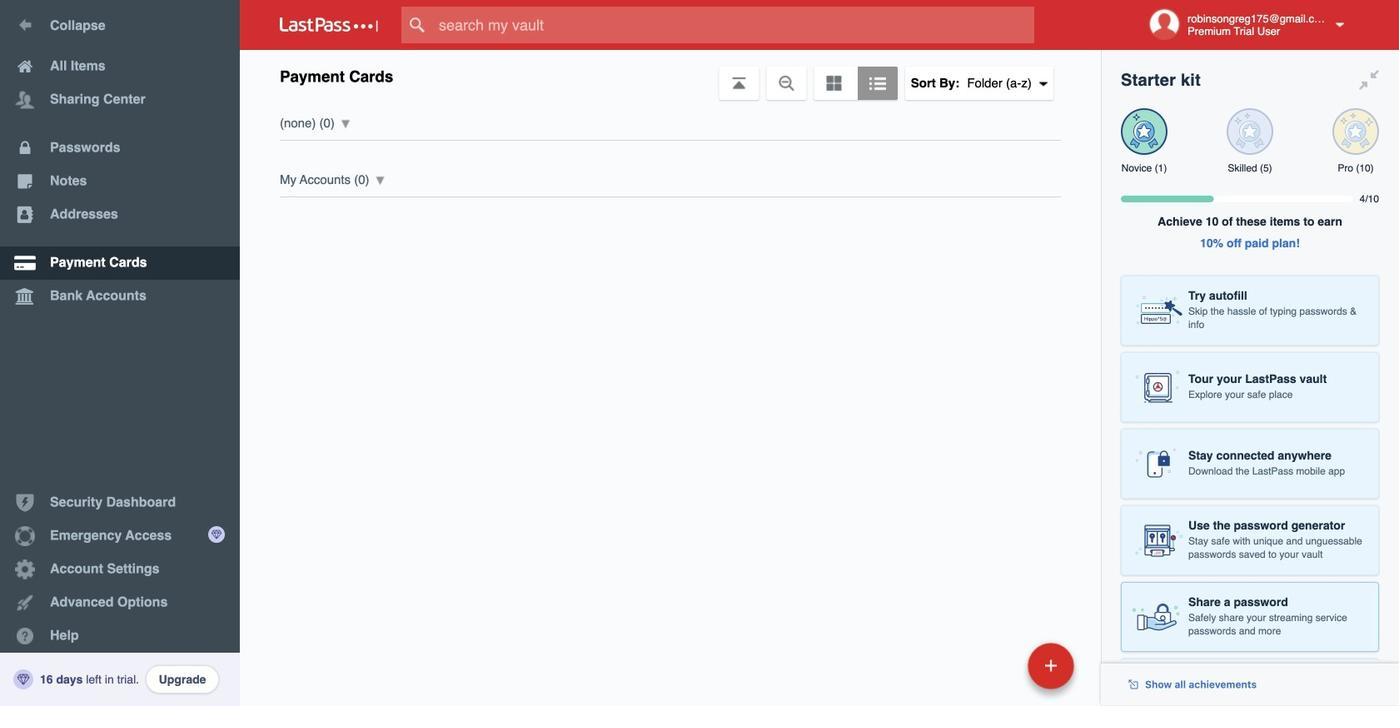 Task type: vqa. For each thing, say whether or not it's contained in the screenshot.
text field
no



Task type: describe. For each thing, give the bounding box(es) containing it.
new item navigation
[[914, 638, 1085, 707]]

search my vault text field
[[402, 7, 1067, 43]]

new item element
[[914, 642, 1081, 690]]



Task type: locate. For each thing, give the bounding box(es) containing it.
main navigation navigation
[[0, 0, 240, 707]]

vault options navigation
[[240, 50, 1102, 100]]

Search search field
[[402, 7, 1067, 43]]

lastpass image
[[280, 17, 378, 32]]



